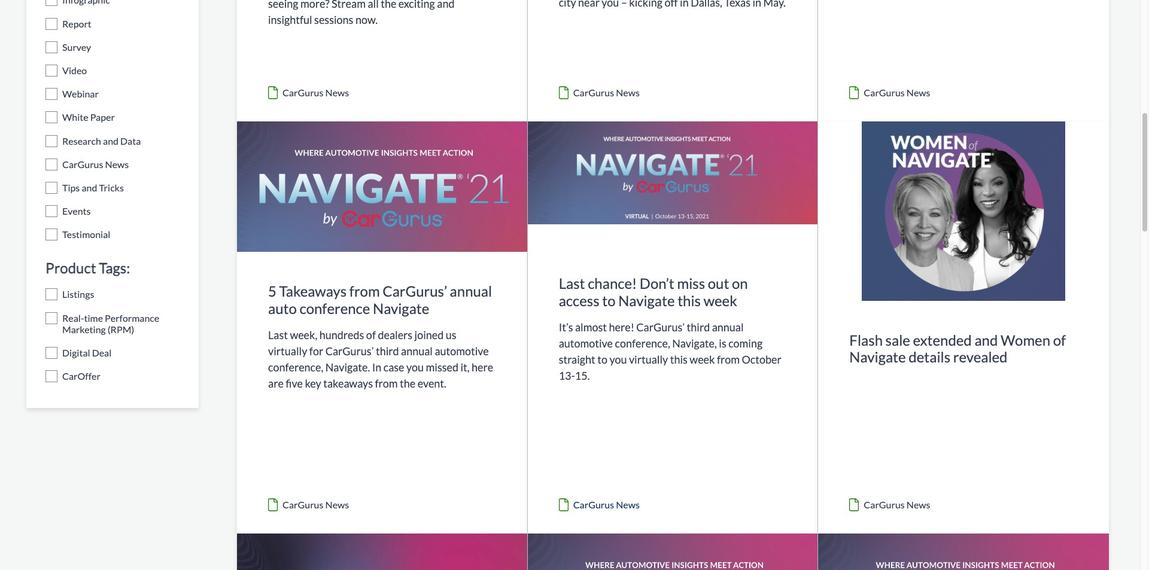 Task type: describe. For each thing, give the bounding box(es) containing it.
digital deal
[[62, 347, 112, 358]]

you inside last week, hundreds of dealers joined us virtually for cargurus' third annual automotive conference, navigate. in case you missed it, here are five key takeaways from the event.
[[406, 361, 424, 374]]

1 cargurus news link from the left
[[237, 0, 527, 121]]

5
[[268, 283, 276, 300]]

five
[[286, 377, 303, 390]]

research
[[62, 135, 101, 146]]

annual inside 5 takeaways from cargurus' annual auto conference navigate
[[450, 283, 492, 300]]

here!
[[609, 321, 634, 334]]

it,
[[461, 361, 470, 374]]

takeaways
[[323, 377, 373, 390]]

navigate inside 5 takeaways from cargurus' annual auto conference navigate
[[373, 300, 429, 317]]

survey
[[62, 41, 91, 53]]

key
[[305, 377, 321, 390]]

time
[[84, 312, 103, 324]]

cargurus' for annual
[[383, 283, 447, 300]]

digital
[[62, 347, 90, 358]]

white
[[62, 112, 88, 123]]

automotive inside last week, hundreds of dealers joined us virtually for cargurus' third annual automotive conference, navigate. in case you missed it, here are five key takeaways from the event.
[[435, 345, 489, 358]]

flash sale extended and women of navigate details revealed
[[850, 331, 1066, 366]]

marketing
[[62, 324, 106, 335]]

navigate.
[[325, 361, 370, 374]]

october
[[742, 353, 782, 366]]

miss
[[677, 275, 705, 292]]

hundreds
[[319, 328, 364, 342]]

revealed
[[953, 349, 1008, 366]]

from inside 5 takeaways from cargurus' annual auto conference navigate
[[349, 283, 380, 300]]

data
[[120, 135, 141, 146]]

3 cargurus news link from the left
[[818, 0, 1109, 121]]

straight
[[559, 353, 595, 366]]

tricks
[[99, 182, 124, 193]]

product tags:
[[45, 259, 130, 276]]

tips
[[62, 182, 80, 193]]

navigate inside flash sale extended and women of navigate details revealed
[[850, 349, 906, 366]]

navigate inside last chance! don't miss out on access to navigate this week
[[618, 292, 675, 310]]

week,
[[290, 328, 317, 342]]

product
[[45, 259, 96, 276]]

13-
[[559, 369, 575, 382]]

conference
[[300, 300, 370, 317]]

and for research
[[103, 135, 119, 146]]

last for last chance! don't miss out on access to navigate this week
[[559, 275, 585, 292]]

extended
[[913, 331, 972, 349]]

details
[[909, 349, 951, 366]]

to inside it's almost here! cargurus' third annual automotive conference, navigate, is coming straight to you virtually this week from october 13-15.
[[597, 353, 608, 366]]

cargurus' inside last week, hundreds of dealers joined us virtually for cargurus' third annual automotive conference, navigate. in case you missed it, here are five key takeaways from the event.
[[325, 345, 374, 358]]

here
[[472, 361, 493, 374]]

real-
[[62, 312, 84, 324]]

week
[[704, 292, 737, 310]]

last week, hundreds of dealers joined us virtually for cargurus' third annual automotive conference, navigate. in case you missed it, here are five key takeaways from the event.
[[268, 328, 493, 390]]

from inside last week, hundreds of dealers joined us virtually for cargurus' third annual automotive conference, navigate. in case you missed it, here are five key takeaways from the event.
[[375, 377, 398, 390]]

almost
[[575, 321, 607, 334]]

out
[[708, 275, 729, 292]]

week from
[[690, 353, 740, 366]]

of inside flash sale extended and women of navigate details revealed
[[1053, 331, 1066, 349]]

cargurus' for third
[[636, 321, 685, 334]]

white paper
[[62, 112, 115, 123]]

tags:
[[99, 259, 130, 276]]

2 cargurus news link from the left
[[528, 0, 818, 121]]

auto
[[268, 300, 297, 317]]

testimonial
[[62, 229, 110, 240]]

5 takeaways from cargurus' annual auto conference navigate
[[268, 283, 492, 317]]

video
[[62, 65, 87, 76]]



Task type: locate. For each thing, give the bounding box(es) containing it.
0 horizontal spatial and
[[82, 182, 97, 193]]

performance
[[105, 312, 159, 324]]

of left dealers
[[366, 328, 376, 342]]

navigate up here!
[[618, 292, 675, 310]]

0 vertical spatial last
[[559, 275, 585, 292]]

to up here!
[[602, 292, 616, 310]]

to
[[602, 292, 616, 310], [597, 353, 608, 366]]

1 vertical spatial last
[[268, 328, 288, 342]]

conference, navigate,
[[615, 337, 717, 350]]

1 horizontal spatial last
[[559, 275, 585, 292]]

this
[[678, 292, 701, 310]]

caroffer
[[62, 371, 101, 382]]

tips and tricks
[[62, 182, 124, 193]]

navigate left details
[[850, 349, 906, 366]]

conference,
[[268, 361, 323, 374]]

you inside it's almost here! cargurus' third annual automotive conference, navigate, is coming straight to you virtually this week from october 13-15.
[[610, 353, 627, 366]]

0 horizontal spatial annual
[[401, 345, 433, 358]]

don't
[[640, 275, 674, 292]]

2 vertical spatial annual
[[401, 345, 433, 358]]

cargurus' up joined
[[383, 283, 447, 300]]

in
[[372, 361, 381, 374]]

you down here!
[[610, 353, 627, 366]]

flash
[[850, 331, 883, 349]]

navigate up dealers
[[373, 300, 429, 317]]

and left women
[[975, 331, 998, 349]]

from
[[349, 283, 380, 300], [375, 377, 398, 390]]

virtually this
[[629, 353, 688, 366]]

from down case
[[375, 377, 398, 390]]

and
[[103, 135, 119, 146], [82, 182, 97, 193], [975, 331, 998, 349]]

the
[[400, 377, 416, 390]]

last inside last week, hundreds of dealers joined us virtually for cargurus' third annual automotive conference, navigate. in case you missed it, here are five key takeaways from the event.
[[268, 328, 288, 342]]

1 horizontal spatial of
[[1053, 331, 1066, 349]]

cargurus' up "navigate."
[[325, 345, 374, 358]]

1 horizontal spatial navigate
[[618, 292, 675, 310]]

1 vertical spatial to
[[597, 353, 608, 366]]

last left chance!
[[559, 275, 585, 292]]

automotive up it,
[[435, 345, 489, 358]]

research and data
[[62, 135, 141, 146]]

0 horizontal spatial navigate
[[373, 300, 429, 317]]

third inside last week, hundreds of dealers joined us virtually for cargurus' third annual automotive conference, navigate. in case you missed it, here are five key takeaways from the event.
[[376, 345, 399, 358]]

0 vertical spatial third
[[687, 321, 710, 334]]

third down this
[[687, 321, 710, 334]]

event.
[[418, 377, 446, 390]]

you up the on the left
[[406, 361, 424, 374]]

cargurus news
[[283, 87, 349, 98], [573, 87, 640, 98], [864, 87, 930, 98], [62, 158, 129, 170], [283, 499, 349, 511], [573, 499, 640, 511], [864, 499, 930, 511]]

0 vertical spatial to
[[602, 292, 616, 310]]

2 horizontal spatial annual
[[712, 321, 744, 334]]

2 vertical spatial cargurus'
[[325, 345, 374, 358]]

2 horizontal spatial navigate
[[850, 349, 906, 366]]

cargurus'
[[383, 283, 447, 300], [636, 321, 685, 334], [325, 345, 374, 358]]

0 horizontal spatial cargurus'
[[325, 345, 374, 358]]

chance!
[[588, 275, 637, 292]]

2 vertical spatial and
[[975, 331, 998, 349]]

1 horizontal spatial and
[[103, 135, 119, 146]]

and inside flash sale extended and women of navigate details revealed
[[975, 331, 998, 349]]

1 horizontal spatial annual
[[450, 283, 492, 300]]

sale
[[886, 331, 910, 349]]

and for tips
[[82, 182, 97, 193]]

annual inside last week, hundreds of dealers joined us virtually for cargurus' third annual automotive conference, navigate. in case you missed it, here are five key takeaways from the event.
[[401, 345, 433, 358]]

0 vertical spatial annual
[[450, 283, 492, 300]]

us
[[446, 328, 456, 342]]

0 horizontal spatial automotive
[[435, 345, 489, 358]]

paper
[[90, 112, 115, 123]]

women
[[1001, 331, 1050, 349]]

last chance! don't miss out on access to navigate this week
[[559, 275, 748, 310]]

1 vertical spatial annual
[[712, 321, 744, 334]]

0 horizontal spatial cargurus news link
[[237, 0, 527, 121]]

coming
[[729, 337, 763, 350]]

listings
[[62, 289, 94, 300]]

2 horizontal spatial cargurus news link
[[818, 0, 1109, 121]]

it's
[[559, 321, 573, 334]]

report
[[62, 18, 91, 29]]

last up virtually at the left
[[268, 328, 288, 342]]

from up hundreds
[[349, 283, 380, 300]]

last
[[559, 275, 585, 292], [268, 328, 288, 342]]

1 vertical spatial from
[[375, 377, 398, 390]]

third
[[687, 321, 710, 334], [376, 345, 399, 358]]

1 vertical spatial third
[[376, 345, 399, 358]]

annual
[[450, 283, 492, 300], [712, 321, 744, 334], [401, 345, 433, 358]]

0 horizontal spatial you
[[406, 361, 424, 374]]

annual inside it's almost here! cargurus' third annual automotive conference, navigate, is coming straight to you virtually this week from october 13-15.
[[712, 321, 744, 334]]

takeaways
[[279, 283, 347, 300]]

last for last week, hundreds of dealers joined us virtually for cargurus' third annual automotive conference, navigate. in case you missed it, here are five key takeaways from the event.
[[268, 328, 288, 342]]

automotive
[[559, 337, 613, 350], [435, 345, 489, 358]]

are
[[268, 377, 284, 390]]

1 vertical spatial and
[[82, 182, 97, 193]]

navigate
[[618, 292, 675, 310], [373, 300, 429, 317], [850, 349, 906, 366]]

real-time performance marketing (rpm)
[[62, 312, 159, 335]]

image to illustrate article content image
[[237, 121, 527, 252], [528, 121, 818, 244], [818, 121, 1109, 301], [237, 534, 527, 570], [528, 534, 818, 570], [818, 534, 1109, 570]]

(rpm)
[[108, 324, 134, 335]]

1 horizontal spatial cargurus'
[[383, 283, 447, 300]]

of
[[366, 328, 376, 342], [1053, 331, 1066, 349]]

cargurus news link
[[237, 0, 527, 121], [528, 0, 818, 121], [818, 0, 1109, 121]]

last inside last chance! don't miss out on access to navigate this week
[[559, 275, 585, 292]]

0 horizontal spatial last
[[268, 328, 288, 342]]

1 horizontal spatial cargurus news link
[[528, 0, 818, 121]]

webinar
[[62, 88, 99, 99]]

2 horizontal spatial cargurus'
[[636, 321, 685, 334]]

deal
[[92, 347, 112, 358]]

of right women
[[1053, 331, 1066, 349]]

third inside it's almost here! cargurus' third annual automotive conference, navigate, is coming straight to you virtually this week from october 13-15.
[[687, 321, 710, 334]]

missed
[[426, 361, 459, 374]]

annual up is
[[712, 321, 744, 334]]

of inside last week, hundreds of dealers joined us virtually for cargurus' third annual automotive conference, navigate. in case you missed it, here are five key takeaways from the event.
[[366, 328, 376, 342]]

0 vertical spatial from
[[349, 283, 380, 300]]

2 horizontal spatial and
[[975, 331, 998, 349]]

annual down joined
[[401, 345, 433, 358]]

to right straight
[[597, 353, 608, 366]]

it's almost here! cargurus' third annual automotive conference, navigate, is coming straight to you virtually this week from october 13-15.
[[559, 321, 782, 382]]

for
[[309, 345, 323, 358]]

cargurus' up conference, navigate,
[[636, 321, 685, 334]]

1 horizontal spatial automotive
[[559, 337, 613, 350]]

15.
[[575, 369, 590, 382]]

1 horizontal spatial you
[[610, 353, 627, 366]]

cargurus' inside 5 takeaways from cargurus' annual auto conference navigate
[[383, 283, 447, 300]]

0 horizontal spatial third
[[376, 345, 399, 358]]

and right 'tips'
[[82, 182, 97, 193]]

virtually
[[268, 345, 307, 358]]

to inside last chance! don't miss out on access to navigate this week
[[602, 292, 616, 310]]

events
[[62, 205, 91, 217]]

cargurus' inside it's almost here! cargurus' third annual automotive conference, navigate, is coming straight to you virtually this week from october 13-15.
[[636, 321, 685, 334]]

automotive inside it's almost here! cargurus' third annual automotive conference, navigate, is coming straight to you virtually this week from october 13-15.
[[559, 337, 613, 350]]

access
[[559, 292, 600, 310]]

automotive down almost
[[559, 337, 613, 350]]

case
[[384, 361, 404, 374]]

1 vertical spatial cargurus'
[[636, 321, 685, 334]]

on
[[732, 275, 748, 292]]

dealers
[[378, 328, 412, 342]]

and left the data
[[103, 135, 119, 146]]

0 vertical spatial cargurus'
[[383, 283, 447, 300]]

joined
[[415, 328, 444, 342]]

annual up 'us' in the left bottom of the page
[[450, 283, 492, 300]]

cargurus
[[283, 87, 323, 98], [573, 87, 614, 98], [864, 87, 905, 98], [62, 158, 103, 170], [283, 499, 323, 511], [573, 499, 614, 511], [864, 499, 905, 511]]

you
[[610, 353, 627, 366], [406, 361, 424, 374]]

0 horizontal spatial of
[[366, 328, 376, 342]]

1 horizontal spatial third
[[687, 321, 710, 334]]

is
[[719, 337, 726, 350]]

third up case
[[376, 345, 399, 358]]

0 vertical spatial and
[[103, 135, 119, 146]]

news
[[325, 87, 349, 98], [616, 87, 640, 98], [907, 87, 930, 98], [105, 158, 129, 170], [325, 499, 349, 511], [616, 499, 640, 511], [907, 499, 930, 511]]



Task type: vqa. For each thing, say whether or not it's contained in the screenshot.
All CarGurus Listings packages include complimentary tools:
no



